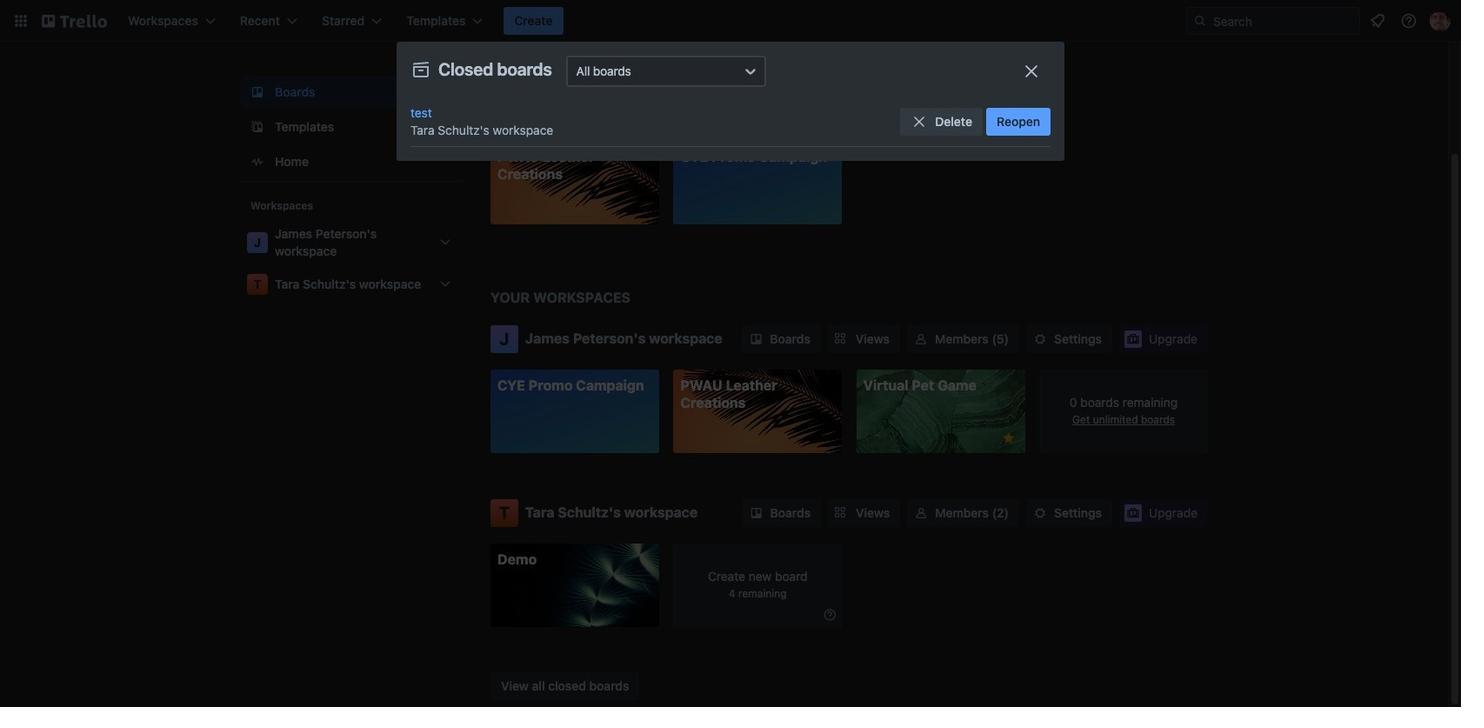 Task type: locate. For each thing, give the bounding box(es) containing it.
board image
[[247, 82, 268, 103]]

james peterson (jamespeterson93) image
[[1430, 10, 1451, 31]]

open information menu image
[[1401, 12, 1418, 30]]

1 vertical spatial sm image
[[748, 504, 765, 522]]

sm image
[[913, 331, 930, 348], [1032, 331, 1049, 348], [913, 504, 930, 522], [1032, 504, 1049, 522], [821, 606, 839, 623]]

template board image
[[247, 117, 268, 137]]

sm image
[[748, 331, 765, 348], [748, 504, 765, 522]]

primary element
[[0, 0, 1461, 42]]

home image
[[247, 151, 268, 172]]

0 vertical spatial sm image
[[748, 331, 765, 348]]



Task type: describe. For each thing, give the bounding box(es) containing it.
0 notifications image
[[1368, 10, 1388, 31]]

1 sm image from the top
[[748, 331, 765, 348]]

search image
[[1194, 14, 1207, 28]]

2 sm image from the top
[[748, 504, 765, 522]]

Search field
[[1187, 7, 1361, 35]]



Task type: vqa. For each thing, say whether or not it's contained in the screenshot.
'minutes'
no



